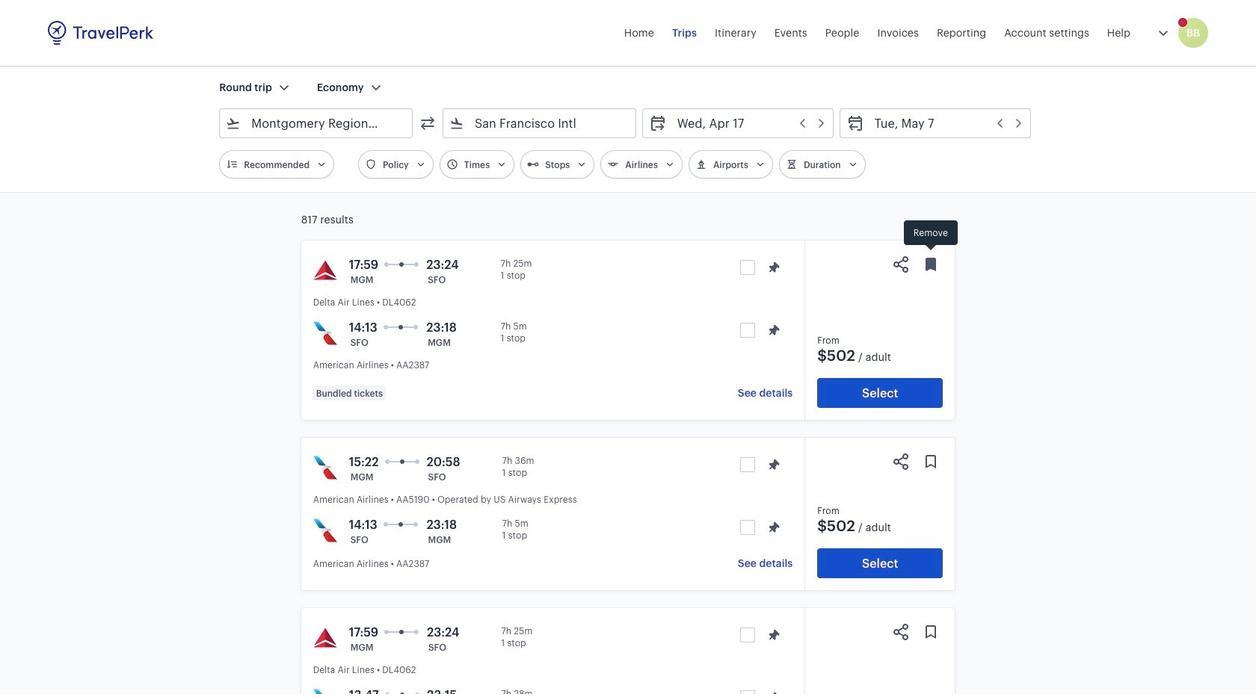 Task type: locate. For each thing, give the bounding box(es) containing it.
delta air lines image
[[313, 259, 337, 283]]

0 vertical spatial american airlines image
[[313, 322, 337, 346]]

Return field
[[864, 111, 1024, 135]]

1 american airlines image from the top
[[313, 519, 337, 543]]

1 american airlines image from the top
[[313, 322, 337, 346]]

1 vertical spatial american airlines image
[[313, 690, 337, 695]]

1 vertical spatial american airlines image
[[313, 456, 337, 480]]

0 vertical spatial american airlines image
[[313, 519, 337, 543]]

Depart field
[[667, 111, 827, 135]]

2 american airlines image from the top
[[313, 690, 337, 695]]

tooltip
[[904, 221, 958, 253]]

american airlines image
[[313, 519, 337, 543], [313, 690, 337, 695]]

american airlines image
[[313, 322, 337, 346], [313, 456, 337, 480]]



Task type: describe. For each thing, give the bounding box(es) containing it.
To search field
[[464, 111, 616, 135]]

delta air lines image
[[313, 627, 337, 651]]

2 american airlines image from the top
[[313, 456, 337, 480]]

From search field
[[241, 111, 393, 135]]



Task type: vqa. For each thing, say whether or not it's contained in the screenshot.
Depart 'text box'
no



